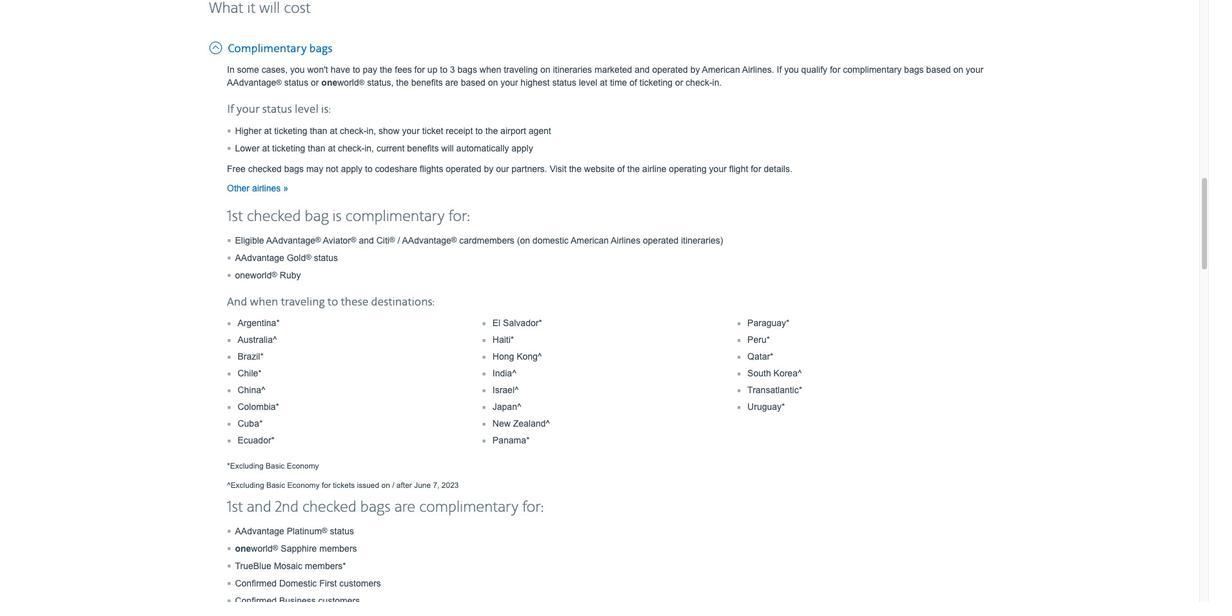 Task type: vqa. For each thing, say whether or not it's contained in the screenshot.
bottommost APPLY
yes



Task type: locate. For each thing, give the bounding box(es) containing it.
1 vertical spatial 1st
[[227, 498, 243, 517]]

benefits down ticket
[[407, 143, 439, 153]]

0 horizontal spatial when
[[250, 295, 278, 309]]

hong
[[493, 351, 514, 362]]

confirmed
[[235, 578, 277, 589]]

complimentary
[[228, 42, 307, 56]]

the inside in some cases, you won't have to pay the fees for up to 3 bags when traveling on itineraries marketed and operated by american airlines. if you qualify for complimentary bags based on your aadvantage
[[380, 64, 392, 75]]

american up "in."
[[702, 64, 740, 75]]

0 vertical spatial of
[[630, 77, 637, 88]]

may
[[306, 164, 323, 174]]

itineraries
[[553, 64, 592, 75]]

checked down the airlines
[[247, 207, 301, 226]]

complimentary up citi at the left of page
[[346, 207, 445, 226]]

aadvantage right citi at the left of page
[[402, 235, 451, 246]]

in, for show
[[367, 126, 376, 136]]

0 vertical spatial are
[[445, 77, 458, 88]]

0 vertical spatial ticketing
[[640, 77, 673, 88]]

checked
[[248, 164, 282, 174], [247, 207, 301, 226], [302, 498, 357, 517]]

0 vertical spatial for:
[[449, 207, 470, 226]]

0 vertical spatial apply
[[512, 143, 533, 153]]

tickets
[[333, 481, 355, 490]]

are down after at the left bottom of the page
[[394, 498, 415, 517]]

will
[[441, 143, 454, 153]]

1 horizontal spatial for:
[[522, 498, 544, 517]]

1 horizontal spatial you
[[784, 64, 799, 75]]

1 vertical spatial american
[[571, 235, 609, 246]]

and
[[227, 295, 247, 309]]

1 horizontal spatial american
[[702, 64, 740, 75]]

first
[[319, 578, 337, 589]]

you left qualify
[[784, 64, 799, 75]]

and down ^excluding
[[247, 498, 271, 517]]

complimentary down 2023
[[419, 498, 518, 517]]

your inside in some cases, you won't have to pay the fees for up to 3 bags when traveling on itineraries marketed and operated by american airlines. if you qualify for complimentary bags based on your aadvantage
[[966, 64, 984, 75]]

or down won't
[[311, 77, 319, 88]]

economy for *excluding
[[287, 462, 319, 471]]

level down itineraries
[[579, 77, 597, 88]]

^excluding basic economy for tickets issued on / after june 7, 2023
[[227, 481, 459, 490]]

economy
[[287, 462, 319, 471], [287, 481, 320, 490]]

1 vertical spatial of
[[617, 164, 625, 174]]

0 horizontal spatial american
[[571, 235, 609, 246]]

1st checked bag is complimentary for:
[[227, 207, 470, 226]]

0 horizontal spatial world
[[251, 543, 273, 554]]

of right the time
[[630, 77, 637, 88]]

1 you from the left
[[290, 64, 305, 75]]

1 vertical spatial basic
[[266, 481, 285, 490]]

1 horizontal spatial level
[[579, 77, 597, 88]]

the right visit at the top left of the page
[[569, 164, 582, 174]]

ruby
[[280, 270, 301, 280]]

confirmed domestic first customers
[[235, 578, 381, 589]]

check- for lower at ticketing than at check-in, current benefits will automatically apply
[[338, 143, 365, 153]]

2 vertical spatial complimentary
[[419, 498, 518, 517]]

large image
[[209, 38, 225, 55]]

0 vertical spatial than
[[310, 126, 327, 136]]

to
[[353, 64, 360, 75], [440, 64, 448, 75], [475, 126, 483, 136], [365, 164, 373, 174], [327, 295, 338, 309]]

higher
[[235, 126, 262, 136]]

platinum
[[287, 526, 322, 536]]

1 vertical spatial in,
[[365, 143, 374, 153]]

american
[[702, 64, 740, 75], [571, 235, 609, 246]]

0 vertical spatial level
[[579, 77, 597, 88]]

1 horizontal spatial and
[[359, 235, 374, 246]]

aadvantage up the oneworld
[[235, 253, 284, 263]]

0 horizontal spatial based
[[461, 77, 486, 88]]

and inside in some cases, you won't have to pay the fees for up to 3 bags when traveling on itineraries marketed and operated by american airlines. if you qualify for complimentary bags based on your aadvantage
[[635, 64, 650, 75]]

to left pay
[[353, 64, 360, 75]]

checked for free
[[248, 164, 282, 174]]

oneworld ® ruby
[[235, 270, 301, 280]]

2 horizontal spatial and
[[635, 64, 650, 75]]

airport
[[501, 126, 526, 136]]

operated
[[652, 64, 688, 75], [446, 164, 481, 174], [643, 235, 679, 246]]

benefits for the
[[411, 77, 443, 88]]

of right website
[[617, 164, 625, 174]]

operated down the will
[[446, 164, 481, 174]]

when
[[480, 64, 501, 75], [250, 295, 278, 309]]

1 horizontal spatial when
[[480, 64, 501, 75]]

/ right citi at the left of page
[[398, 235, 400, 246]]

if down in
[[227, 102, 234, 117]]

check- for higher at ticketing than at check-in, show your ticket receipt to the airport agent
[[340, 126, 367, 136]]

complimentary right qualify
[[843, 64, 902, 75]]

operating
[[669, 164, 707, 174]]

0 vertical spatial world
[[337, 77, 359, 88]]

than for lower
[[308, 143, 325, 153]]

when up argentina*
[[250, 295, 278, 309]]

0 vertical spatial based
[[926, 64, 951, 75]]

in, left show
[[367, 126, 376, 136]]

0 vertical spatial checked
[[248, 164, 282, 174]]

1 vertical spatial when
[[250, 295, 278, 309]]

1 vertical spatial for:
[[522, 498, 544, 517]]

free
[[227, 164, 246, 174]]

when inside in some cases, you won't have to pay the fees for up to 3 bags when traveling on itineraries marketed and operated by american airlines. if you qualify for complimentary bags based on your aadvantage
[[480, 64, 501, 75]]

if right airlines.
[[777, 64, 782, 75]]

1 vertical spatial benefits
[[407, 143, 439, 153]]

haiti*
[[493, 335, 514, 345]]

1 vertical spatial check-
[[340, 126, 367, 136]]

0 horizontal spatial of
[[617, 164, 625, 174]]

aadvantage
[[227, 77, 276, 88], [266, 235, 315, 246], [402, 235, 451, 246], [235, 253, 284, 263], [235, 526, 284, 536]]

0 horizontal spatial or
[[311, 77, 319, 88]]

in some cases, you won't have to pay the fees for up to 3 bags when traveling on itineraries marketed and operated by american airlines. if you qualify for complimentary bags based on your aadvantage
[[227, 64, 984, 88]]

fees
[[395, 64, 412, 75]]

aadvantage up trueblue
[[235, 526, 284, 536]]

the
[[380, 64, 392, 75], [396, 77, 409, 88], [485, 126, 498, 136], [569, 164, 582, 174], [627, 164, 640, 174]]

one up trueblue
[[235, 543, 251, 554]]

than
[[310, 126, 327, 136], [308, 143, 325, 153]]

airlines
[[611, 235, 640, 246]]

el salvador* haiti* hong kong^ india^ israel^ japan^ new zealand^ panama*
[[493, 318, 550, 445]]

american left airlines
[[571, 235, 609, 246]]

trueblue mosaic members*
[[235, 561, 346, 571]]

automatically
[[456, 143, 509, 153]]

1st
[[227, 207, 243, 226], [227, 498, 243, 517]]

1 1st from the top
[[227, 207, 243, 226]]

/
[[398, 235, 400, 246], [392, 481, 394, 490]]

members*
[[305, 561, 346, 571]]

1 vertical spatial apply
[[341, 164, 363, 174]]

0 horizontal spatial and
[[247, 498, 271, 517]]

peru*
[[748, 335, 770, 345]]

for
[[414, 64, 425, 75], [830, 64, 841, 75], [751, 164, 761, 174], [322, 481, 331, 490]]

0 vertical spatial and
[[635, 64, 650, 75]]

1 vertical spatial complimentary
[[346, 207, 445, 226]]

0 vertical spatial operated
[[652, 64, 688, 75]]

1 horizontal spatial if
[[777, 64, 782, 75]]

ticketing
[[640, 77, 673, 88], [274, 126, 307, 136], [272, 143, 305, 153]]

world
[[337, 77, 359, 88], [251, 543, 273, 554]]

world up trueblue
[[251, 543, 273, 554]]

complimentary
[[843, 64, 902, 75], [346, 207, 445, 226], [419, 498, 518, 517]]

traveling down ruby
[[281, 295, 325, 309]]

2 vertical spatial ticketing
[[272, 143, 305, 153]]

at down "is:"
[[330, 126, 337, 136]]

partners.
[[512, 164, 547, 174]]

india^
[[493, 368, 516, 378]]

economy for ^excluding
[[287, 481, 320, 490]]

checked up the airlines
[[248, 164, 282, 174]]

to left '3'
[[440, 64, 448, 75]]

basic down *excluding basic economy
[[266, 481, 285, 490]]

our
[[496, 164, 509, 174]]

other
[[227, 183, 250, 193]]

zealand^
[[513, 418, 550, 429]]

members
[[319, 543, 357, 554]]

in, left current
[[365, 143, 374, 153]]

1 vertical spatial traveling
[[281, 295, 325, 309]]

issued
[[357, 481, 379, 490]]

basic for ^excluding
[[266, 481, 285, 490]]

/ left after at the left bottom of the page
[[392, 481, 394, 490]]

than up 'may'
[[308, 143, 325, 153]]

korea^
[[774, 368, 802, 378]]

1st down ^excluding
[[227, 498, 243, 517]]

higher at ticketing than at check-in, show your ticket receipt to the airport agent
[[235, 126, 551, 136]]

2 vertical spatial check-
[[338, 143, 365, 153]]

airlines.
[[742, 64, 774, 75]]

bags
[[309, 42, 332, 56], [458, 64, 477, 75], [904, 64, 924, 75], [284, 164, 304, 174], [360, 498, 391, 517]]

0 vertical spatial complimentary
[[843, 64, 902, 75]]

level left "is:"
[[295, 102, 319, 117]]

world down have
[[337, 77, 359, 88]]

and left citi at the left of page
[[359, 235, 374, 246]]

level
[[579, 77, 597, 88], [295, 102, 319, 117]]

0 vertical spatial basic
[[266, 462, 285, 471]]

and right marketed
[[635, 64, 650, 75]]

than for higher
[[310, 126, 327, 136]]

when up ® status or one world ® status, the benefits are based on your highest status level at time of ticketing or check-in.
[[480, 64, 501, 75]]

1 horizontal spatial apply
[[512, 143, 533, 153]]

than down "is:"
[[310, 126, 327, 136]]

2023
[[442, 481, 459, 490]]

chile*
[[238, 368, 262, 378]]

1 vertical spatial ticketing
[[274, 126, 307, 136]]

mosaic
[[274, 561, 302, 571]]

benefits for current
[[407, 143, 439, 153]]

1 horizontal spatial or
[[675, 77, 683, 88]]

0 vertical spatial benefits
[[411, 77, 443, 88]]

0 vertical spatial economy
[[287, 462, 319, 471]]

apply right not
[[341, 164, 363, 174]]

by left airlines.
[[690, 64, 700, 75]]

1st up eligible
[[227, 207, 243, 226]]

1 horizontal spatial traveling
[[504, 64, 538, 75]]

for left tickets
[[322, 481, 331, 490]]

1 vertical spatial checked
[[247, 207, 301, 226]]

0 vertical spatial one
[[321, 77, 337, 88]]

salvador*
[[503, 318, 542, 328]]

gold
[[287, 253, 306, 263]]

the up "automatically"
[[485, 126, 498, 136]]

traveling up highest
[[504, 64, 538, 75]]

time
[[610, 77, 627, 88]]

checked down ^excluding basic economy for tickets issued on / after june 7, 2023 on the left
[[302, 498, 357, 517]]

0 vertical spatial when
[[480, 64, 501, 75]]

complimentary inside in some cases, you won't have to pay the fees for up to 3 bags when traveling on itineraries marketed and operated by american airlines. if you qualify for complimentary bags based on your aadvantage
[[843, 64, 902, 75]]

0 vertical spatial in,
[[367, 126, 376, 136]]

0 horizontal spatial by
[[484, 164, 494, 174]]

0 horizontal spatial /
[[392, 481, 394, 490]]

1 horizontal spatial based
[[926, 64, 951, 75]]

*excluding
[[227, 462, 264, 471]]

operated right marketed
[[652, 64, 688, 75]]

0 vertical spatial american
[[702, 64, 740, 75]]

website
[[584, 164, 615, 174]]

*excluding basic economy
[[227, 462, 319, 471]]

by inside in some cases, you won't have to pay the fees for up to 3 bags when traveling on itineraries marketed and operated by american airlines. if you qualify for complimentary bags based on your aadvantage
[[690, 64, 700, 75]]

0 horizontal spatial one
[[235, 543, 251, 554]]

aadvantage down some
[[227, 77, 276, 88]]

3
[[450, 64, 455, 75]]

codeshare
[[375, 164, 417, 174]]

2 1st from the top
[[227, 498, 243, 517]]

and
[[635, 64, 650, 75], [359, 235, 374, 246], [247, 498, 271, 517]]

apply down the airport
[[512, 143, 533, 153]]

for right qualify
[[830, 64, 841, 75]]

by left our
[[484, 164, 494, 174]]

traveling
[[504, 64, 538, 75], [281, 295, 325, 309]]

0 vertical spatial by
[[690, 64, 700, 75]]

0 vertical spatial 1st
[[227, 207, 243, 226]]

and when traveling to these destinations:
[[227, 295, 435, 309]]

one down have
[[321, 77, 337, 88]]

1 horizontal spatial by
[[690, 64, 700, 75]]

basic right *excluding
[[266, 462, 285, 471]]

at right the higher
[[264, 126, 272, 136]]

check-
[[686, 77, 712, 88], [340, 126, 367, 136], [338, 143, 365, 153]]

economy up 2nd
[[287, 481, 320, 490]]

ticketing for higher at ticketing than at check-in, show your ticket receipt to the airport agent
[[274, 126, 307, 136]]

at
[[600, 77, 608, 88], [264, 126, 272, 136], [330, 126, 337, 136], [262, 143, 270, 153], [328, 143, 335, 153]]

or left "in."
[[675, 77, 683, 88]]

free checked bags may not apply to codeshare flights operated by our partners. visit the website of the airline operating your flight for details.
[[227, 164, 792, 174]]

flights
[[420, 164, 443, 174]]

economy up ^excluding basic economy for tickets issued on / after june 7, 2023 on the left
[[287, 462, 319, 471]]

benefits down 'up'
[[411, 77, 443, 88]]

operated right airlines
[[643, 235, 679, 246]]

brazil*
[[238, 351, 264, 362]]

of
[[630, 77, 637, 88], [617, 164, 625, 174]]

the up status,
[[380, 64, 392, 75]]

1 vertical spatial /
[[392, 481, 394, 490]]

0 vertical spatial /
[[398, 235, 400, 246]]

you left won't
[[290, 64, 305, 75]]

japan^
[[493, 402, 521, 412]]

0 horizontal spatial for:
[[449, 207, 470, 226]]

kong^
[[517, 351, 542, 362]]

for:
[[449, 207, 470, 226], [522, 498, 544, 517]]

are down '3'
[[445, 77, 458, 88]]

in.
[[712, 77, 722, 88]]

at left the time
[[600, 77, 608, 88]]

at up not
[[328, 143, 335, 153]]

0 horizontal spatial you
[[290, 64, 305, 75]]

0 horizontal spatial are
[[394, 498, 415, 517]]

operated inside in some cases, you won't have to pay the fees for up to 3 bags when traveling on itineraries marketed and operated by american airlines. if you qualify for complimentary bags based on your aadvantage
[[652, 64, 688, 75]]

0 horizontal spatial apply
[[341, 164, 363, 174]]

0 vertical spatial traveling
[[504, 64, 538, 75]]

by
[[690, 64, 700, 75], [484, 164, 494, 174]]

1 vertical spatial if
[[227, 102, 234, 117]]

0 vertical spatial if
[[777, 64, 782, 75]]

your
[[966, 64, 984, 75], [501, 77, 518, 88], [237, 102, 260, 117], [402, 126, 420, 136], [709, 164, 727, 174]]

1 vertical spatial economy
[[287, 481, 320, 490]]

1 vertical spatial than
[[308, 143, 325, 153]]

uruguay*
[[748, 402, 785, 412]]

1 vertical spatial level
[[295, 102, 319, 117]]



Task type: describe. For each thing, give the bounding box(es) containing it.
0 vertical spatial check-
[[686, 77, 712, 88]]

marketed
[[595, 64, 632, 75]]

status down aviator
[[314, 253, 338, 263]]

june
[[414, 481, 431, 490]]

(on
[[517, 235, 530, 246]]

0 horizontal spatial if
[[227, 102, 234, 117]]

0 horizontal spatial traveling
[[281, 295, 325, 309]]

1 vertical spatial are
[[394, 498, 415, 517]]

1 vertical spatial by
[[484, 164, 494, 174]]

to down lower at ticketing than at check-in, current benefits will automatically apply
[[365, 164, 373, 174]]

ticketing for lower at ticketing than at check-in, current benefits will automatically apply
[[272, 143, 305, 153]]

panama*
[[493, 435, 530, 445]]

pay
[[363, 64, 377, 75]]

1 vertical spatial operated
[[446, 164, 481, 174]]

2 you from the left
[[784, 64, 799, 75]]

1 horizontal spatial one
[[321, 77, 337, 88]]

bag
[[305, 207, 329, 226]]

eligible
[[235, 235, 264, 246]]

status down itineraries
[[552, 77, 576, 88]]

2nd
[[275, 498, 299, 517]]

new
[[493, 418, 511, 429]]

aadvantage inside in some cases, you won't have to pay the fees for up to 3 bags when traveling on itineraries marketed and operated by american airlines. if you qualify for complimentary bags based on your aadvantage
[[227, 77, 276, 88]]

complimentary bags
[[228, 42, 332, 56]]

china^
[[238, 385, 265, 395]]

qatar*
[[748, 351, 774, 362]]

transatlantic*
[[748, 385, 802, 395]]

aviator
[[323, 235, 351, 246]]

status up members
[[330, 526, 354, 536]]

based inside in some cases, you won't have to pay the fees for up to 3 bags when traveling on itineraries marketed and operated by american airlines. if you qualify for complimentary bags based on your aadvantage
[[926, 64, 951, 75]]

trueblue
[[235, 561, 271, 571]]

1 horizontal spatial are
[[445, 77, 458, 88]]

complimentary bags link
[[209, 38, 332, 57]]

1 vertical spatial and
[[359, 235, 374, 246]]

receipt
[[446, 126, 473, 136]]

status down cases,
[[262, 102, 292, 117]]

sapphire
[[281, 543, 317, 554]]

status down won't
[[284, 77, 308, 88]]

in
[[227, 64, 235, 75]]

traveling inside in some cases, you won't have to pay the fees for up to 3 bags when traveling on itineraries marketed and operated by american airlines. if you qualify for complimentary bags based on your aadvantage
[[504, 64, 538, 75]]

flight
[[729, 164, 748, 174]]

show
[[379, 126, 400, 136]]

itineraries)
[[681, 235, 723, 246]]

1st for 1st and 2nd checked bags are complimentary for:
[[227, 498, 243, 517]]

won't
[[307, 64, 328, 75]]

domestic
[[533, 235, 569, 246]]

1 or from the left
[[311, 77, 319, 88]]

domestic
[[279, 578, 317, 589]]

1 horizontal spatial world
[[337, 77, 359, 88]]

if inside in some cases, you won't have to pay the fees for up to 3 bags when traveling on itineraries marketed and operated by american airlines. if you qualify for complimentary bags based on your aadvantage
[[777, 64, 782, 75]]

1 horizontal spatial /
[[398, 235, 400, 246]]

® inside aadvantage gold ® status
[[306, 253, 311, 261]]

the left airline at the right of the page
[[627, 164, 640, 174]]

® status or one world ® status, the benefits are based on your highest status level at time of ticketing or check-in.
[[276, 77, 722, 88]]

cardmembers
[[459, 235, 515, 246]]

these
[[341, 295, 368, 309]]

agent
[[529, 126, 551, 136]]

2 vertical spatial checked
[[302, 498, 357, 517]]

® inside one world ® sapphire members
[[273, 543, 278, 552]]

qualify
[[801, 64, 827, 75]]

if your status level is:
[[227, 102, 331, 117]]

paraguay*
[[748, 318, 790, 328]]

destinations:
[[371, 295, 435, 309]]

in, for current
[[365, 143, 374, 153]]

2 vertical spatial and
[[247, 498, 271, 517]]

for left 'up'
[[414, 64, 425, 75]]

is
[[332, 207, 342, 226]]

south
[[748, 368, 771, 378]]

at right the "lower"
[[262, 143, 270, 153]]

for right flight
[[751, 164, 761, 174]]

citi
[[376, 235, 390, 246]]

aadvantage gold ® status
[[235, 253, 338, 263]]

some
[[237, 64, 259, 75]]

colombia*
[[238, 402, 279, 412]]

basic for *excluding
[[266, 462, 285, 471]]

^excluding
[[227, 481, 264, 490]]

to up "automatically"
[[475, 126, 483, 136]]

one world ® sapphire members
[[235, 543, 357, 554]]

current
[[377, 143, 405, 153]]

2 or from the left
[[675, 77, 683, 88]]

after
[[397, 481, 412, 490]]

is:
[[321, 102, 331, 117]]

airline
[[642, 164, 666, 174]]

1 horizontal spatial of
[[630, 77, 637, 88]]

2 vertical spatial operated
[[643, 235, 679, 246]]

® inside aadvantage platinum ® status
[[322, 526, 327, 534]]

0 horizontal spatial level
[[295, 102, 319, 117]]

israel^
[[493, 385, 519, 395]]

1st for 1st checked bag is complimentary for:
[[227, 207, 243, 226]]

checked for 1st
[[247, 207, 301, 226]]

argentina*
[[238, 318, 280, 328]]

to left the "these"
[[327, 295, 338, 309]]

1 vertical spatial one
[[235, 543, 251, 554]]

visit
[[550, 164, 567, 174]]

aadvantage up aadvantage gold ® status
[[266, 235, 315, 246]]

highest
[[521, 77, 550, 88]]

up
[[427, 64, 438, 75]]

american inside in some cases, you won't have to pay the fees for up to 3 bags when traveling on itineraries marketed and operated by american airlines. if you qualify for complimentary bags based on your aadvantage
[[702, 64, 740, 75]]

have
[[331, 64, 350, 75]]

the down fees
[[396, 77, 409, 88]]

1 vertical spatial based
[[461, 77, 486, 88]]

lower at ticketing than at check-in, current benefits will automatically apply
[[235, 143, 533, 153]]

airlines
[[252, 183, 281, 193]]

® inside oneworld ® ruby
[[272, 270, 277, 278]]

1 vertical spatial world
[[251, 543, 273, 554]]

oneworld
[[235, 270, 272, 280]]

lower
[[235, 143, 260, 153]]

customers
[[339, 578, 381, 589]]

not
[[326, 164, 338, 174]]

ticket
[[422, 126, 443, 136]]

el
[[493, 318, 501, 328]]

australia^
[[238, 335, 277, 345]]

cuba*
[[238, 418, 263, 429]]



